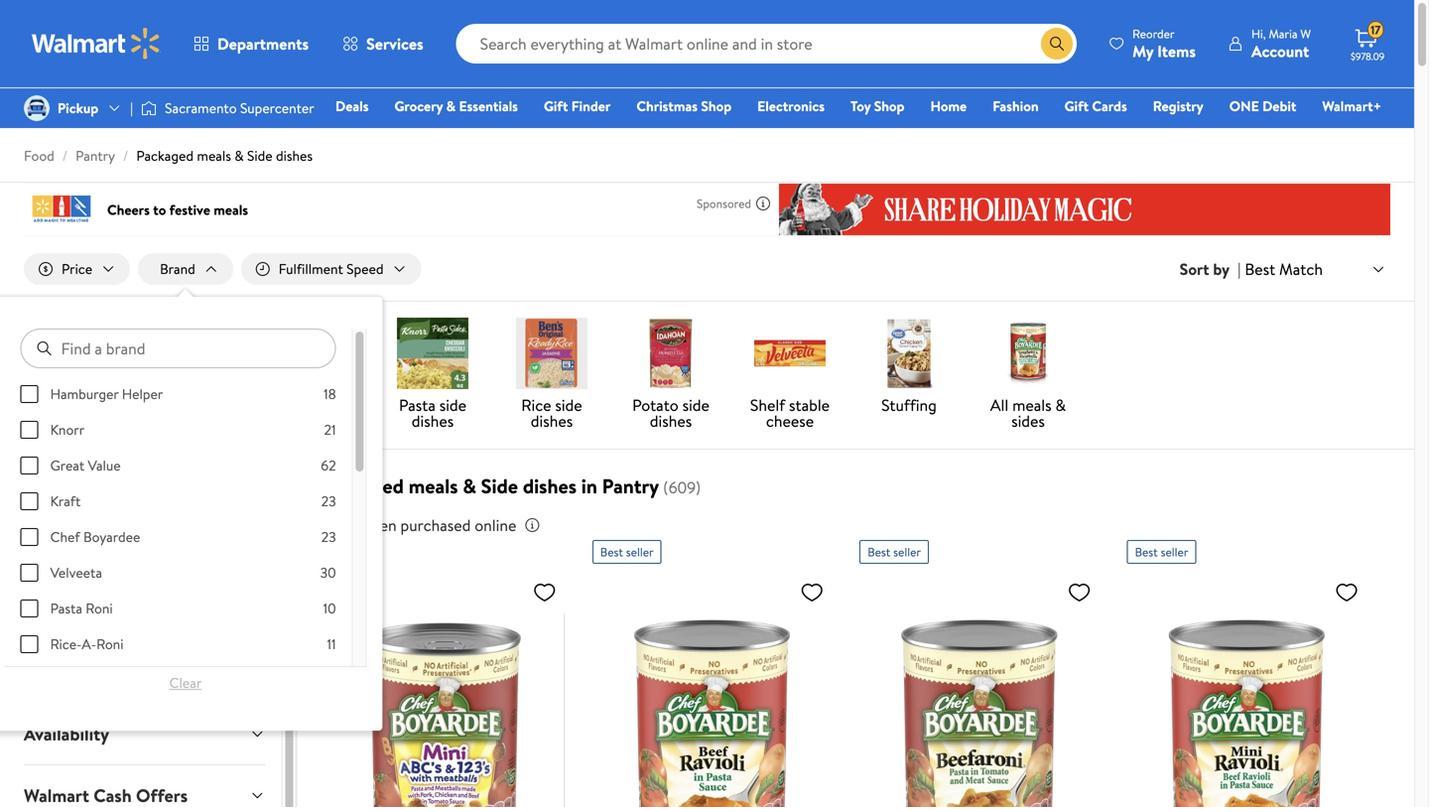 Task type: describe. For each thing, give the bounding box(es) containing it.
add to favorites list, chef boyardee mini beef ravioli, microwave pasta, canned food, 15 oz. image
[[1335, 580, 1359, 605]]

cheese for shelf
[[766, 410, 814, 432]]

registry
[[1153, 96, 1204, 116]]

shelf
[[751, 394, 786, 416]]

sort and filter section element
[[0, 237, 1415, 807]]

value
[[88, 456, 121, 475]]

pantry link
[[76, 146, 115, 165]]

debit
[[1263, 96, 1297, 116]]

one
[[1230, 96, 1260, 116]]

side for pasta side dishes
[[440, 394, 467, 416]]

fashion
[[993, 96, 1039, 116]]

cards
[[1093, 96, 1128, 116]]

clear
[[169, 673, 202, 693]]

62
[[321, 456, 336, 475]]

meals for all meals & sides
[[1013, 394, 1052, 416]]

best match
[[1245, 258, 1324, 280]]

0 vertical spatial roni
[[86, 599, 113, 618]]

microwave food link
[[143, 318, 246, 433]]

pasta side dishes image
[[397, 318, 469, 389]]

pickup
[[58, 98, 99, 118]]

3 tab from the top
[[8, 581, 281, 642]]

0 horizontal spatial pantry
[[76, 146, 115, 165]]

deals link
[[327, 95, 378, 117]]

essentials
[[459, 96, 518, 116]]

best match button
[[1241, 256, 1391, 282]]

1 vertical spatial roni
[[96, 635, 123, 654]]

fulfillment
[[279, 259, 343, 279]]

macaroni & cheese
[[36, 394, 114, 432]]

23 for chef boyardee
[[321, 527, 336, 547]]

pasta for pasta roni
[[50, 599, 82, 618]]

walmart+
[[1323, 96, 1382, 116]]

hamburger
[[50, 384, 118, 404]]

potato side dishes image
[[635, 318, 707, 389]]

kraft
[[50, 492, 81, 511]]

pasta for pasta side dishes
[[399, 394, 436, 416]]

christmas
[[637, 96, 698, 116]]

electronics
[[758, 96, 825, 116]]

all meals & sides
[[991, 394, 1066, 432]]

maria
[[1269, 25, 1298, 42]]

reorder my items
[[1133, 25, 1196, 62]]

best inside dropdown button
[[1245, 258, 1276, 280]]

departments
[[217, 33, 309, 55]]

departments button
[[177, 20, 326, 68]]

account
[[1252, 40, 1310, 62]]

home
[[931, 96, 967, 116]]

food
[[24, 146, 54, 165]]

stuffing
[[882, 394, 937, 416]]

home link
[[922, 95, 976, 117]]

chef boyardee
[[50, 527, 140, 547]]

brand button
[[138, 253, 233, 285]]

all
[[991, 394, 1009, 416]]

ad disclaimer and feedback image
[[756, 196, 771, 211]]

sort
[[1180, 258, 1210, 280]]

chef boyardee mini abc's and 123's with meatballs, 15 oz image
[[325, 572, 565, 807]]

one debit link
[[1221, 95, 1306, 117]]

great value
[[50, 456, 121, 475]]

meals down the sacramento
[[197, 146, 231, 165]]

add to favorites list, chef boyardee mini abc's and 123's with meatballs, 15 oz image
[[533, 580, 557, 605]]

packaged meals image
[[278, 318, 349, 389]]

| inside sort and filter section element
[[1238, 258, 1241, 280]]

packaged for packaged meals
[[281, 394, 346, 416]]

2 tab from the top
[[8, 519, 281, 580]]

gift for gift cards
[[1065, 96, 1089, 116]]

23 for kraft
[[321, 492, 336, 511]]

2 / from the left
[[123, 146, 128, 165]]

search icon image
[[1050, 36, 1065, 52]]

grocery & essentials
[[395, 96, 518, 116]]

chef boyardee beef ravioli, microwave pasta, canned food, 15 oz. image
[[593, 572, 832, 807]]

clear button
[[20, 667, 351, 699]]

registry link
[[1145, 95, 1213, 117]]

hi,
[[1252, 25, 1267, 42]]

grocery & essentials link
[[386, 95, 527, 117]]

price for price when purchased online
[[321, 514, 356, 536]]

17
[[1371, 22, 1382, 38]]

pasta side dishes
[[399, 394, 467, 432]]

by
[[1214, 258, 1230, 280]]

price button
[[24, 253, 130, 285]]

$978.09
[[1351, 50, 1385, 63]]

shop for toy shop
[[874, 96, 905, 116]]

microwave
[[157, 394, 232, 416]]

a-
[[82, 635, 96, 654]]

best for chef boyardee mini beef ravioli, microwave pasta, canned food, 15 oz. image
[[1135, 544, 1158, 561]]

great
[[50, 456, 84, 475]]

11
[[327, 635, 336, 654]]

availability tab
[[8, 704, 281, 765]]

seller for chef boyardee beef ravioli, microwave pasta, canned food, 15 oz. 'image'
[[626, 544, 654, 561]]

& right grocery
[[446, 96, 456, 116]]

rice-a-roni
[[50, 635, 123, 654]]

boyardee
[[83, 527, 140, 547]]

sacramento
[[165, 98, 237, 118]]

gift cards link
[[1056, 95, 1137, 117]]

& inside macaroni & cheese
[[104, 394, 114, 416]]

food
[[179, 410, 211, 432]]

dishes for potato
[[650, 410, 692, 432]]

gift finder link
[[535, 95, 620, 117]]

fulfillment speed button
[[241, 253, 421, 285]]

one debit
[[1230, 96, 1297, 116]]

rice-
[[50, 635, 82, 654]]

fashion link
[[984, 95, 1048, 117]]

4 tab from the top
[[8, 642, 281, 703]]

1 horizontal spatial side
[[481, 472, 518, 500]]

dishes for rice
[[531, 410, 573, 432]]

Walmart Site-Wide search field
[[456, 24, 1077, 64]]

microwave food
[[157, 394, 232, 432]]

add to favorites list, chef boyardee beefaroni, 15 oz image
[[1068, 580, 1092, 605]]

purchased
[[401, 514, 471, 536]]

electronics link
[[749, 95, 834, 117]]

5 tab from the top
[[8, 766, 281, 807]]

gift cards
[[1065, 96, 1128, 116]]

speed
[[347, 259, 384, 279]]

grocery
[[395, 96, 443, 116]]

shelf stable cheese link
[[739, 318, 842, 433]]



Task type: locate. For each thing, give the bounding box(es) containing it.
w
[[1301, 25, 1312, 42]]

2 cheese from the left
[[766, 410, 814, 432]]

macaroni
[[36, 394, 100, 416]]

side down pasta side dishes 'image'
[[440, 394, 467, 416]]

1 cheese from the left
[[51, 410, 99, 432]]

all meals & sides image
[[993, 318, 1064, 389]]

dishes left in
[[523, 472, 577, 500]]

stuffing link
[[858, 318, 961, 417]]

Search search field
[[456, 24, 1077, 64]]

best for chef boyardee beef ravioli, microwave pasta, canned food, 15 oz. 'image'
[[601, 544, 623, 561]]

&
[[446, 96, 456, 116], [235, 146, 244, 165], [104, 394, 114, 416], [1056, 394, 1066, 416], [463, 472, 476, 500]]

dishes
[[276, 146, 313, 165], [412, 410, 454, 432], [531, 410, 573, 432], [650, 410, 692, 432], [523, 472, 577, 500]]

1 horizontal spatial best seller
[[868, 544, 921, 561]]

3 seller from the left
[[1161, 544, 1189, 561]]

meals inside all meals & sides
[[1013, 394, 1052, 416]]

packaged down the sacramento
[[136, 146, 194, 165]]

side for potato side dishes
[[683, 394, 710, 416]]

1 vertical spatial pantry
[[602, 472, 659, 500]]

online
[[475, 514, 517, 536]]

 image
[[141, 98, 157, 118]]

1 best seller from the left
[[601, 544, 654, 561]]

0 vertical spatial pantry
[[76, 146, 115, 165]]

gift left cards
[[1065, 96, 1089, 116]]

chef boyardee mini beef ravioli, microwave pasta, canned food, 15 oz. image
[[1128, 572, 1367, 807]]

23 down 62
[[321, 492, 336, 511]]

0 horizontal spatial side
[[440, 394, 467, 416]]

toy shop
[[851, 96, 905, 116]]

0 vertical spatial pasta
[[399, 394, 436, 416]]

pasta inside pasta side dishes
[[399, 394, 436, 416]]

tab up boyardee
[[8, 458, 281, 518]]

0 vertical spatial |
[[130, 98, 133, 118]]

0 horizontal spatial shop
[[701, 96, 732, 116]]

christmas shop link
[[628, 95, 741, 117]]

side right the rice
[[555, 394, 583, 416]]

group containing hamburger helper
[[20, 384, 336, 807]]

side up the "online"
[[481, 472, 518, 500]]

items
[[1158, 40, 1196, 62]]

dishes up (609)
[[650, 410, 692, 432]]

shop right toy
[[874, 96, 905, 116]]

microwave food image
[[159, 318, 230, 389]]

meals up purchased
[[409, 472, 458, 500]]

2 shop from the left
[[874, 96, 905, 116]]

meals down "18"
[[294, 410, 333, 432]]

tab down availability dropdown button
[[8, 766, 281, 807]]

 image
[[24, 95, 50, 121]]

pasta down pasta side dishes 'image'
[[399, 394, 436, 416]]

group inside sort and filter section element
[[20, 384, 336, 807]]

1 horizontal spatial |
[[1238, 258, 1241, 280]]

/
[[62, 146, 68, 165], [123, 146, 128, 165]]

macaroni & cheese image
[[40, 318, 111, 389]]

0 vertical spatial side
[[247, 146, 273, 165]]

0 horizontal spatial pasta
[[50, 599, 82, 618]]

side inside pasta side dishes
[[440, 394, 467, 416]]

2 best seller from the left
[[868, 544, 921, 561]]

pantry right in
[[602, 472, 659, 500]]

1 seller from the left
[[626, 544, 654, 561]]

meals for packaged meals & side dishes in pantry (609)
[[409, 472, 458, 500]]

cheese down the shelf stable cheese image
[[766, 410, 814, 432]]

rice side dishes
[[522, 394, 583, 432]]

food link
[[24, 146, 54, 165]]

walmart image
[[32, 28, 161, 60]]

0 vertical spatial packaged
[[136, 146, 194, 165]]

shelf stable cheese
[[751, 394, 830, 432]]

1 vertical spatial pasta
[[50, 599, 82, 618]]

1 tab from the top
[[8, 458, 281, 518]]

helper
[[122, 384, 163, 404]]

services
[[366, 33, 424, 55]]

roni right rice-
[[96, 635, 123, 654]]

0 horizontal spatial /
[[62, 146, 68, 165]]

best seller for chef boyardee mini beef ravioli, microwave pasta, canned food, 15 oz. image
[[1135, 544, 1189, 561]]

cheese down hamburger
[[51, 410, 99, 432]]

best seller for "chef boyardee beefaroni, 15 oz" image
[[868, 544, 921, 561]]

hamburger helper
[[50, 384, 163, 404]]

2 vertical spatial packaged
[[321, 472, 404, 500]]

1 vertical spatial side
[[481, 472, 518, 500]]

1 vertical spatial 23
[[321, 527, 336, 547]]

2 horizontal spatial side
[[683, 394, 710, 416]]

gift finder
[[544, 96, 611, 116]]

side inside potato side dishes
[[683, 394, 710, 416]]

potato
[[633, 394, 679, 416]]

packaged meals & side dishes in pantry (609)
[[321, 472, 701, 500]]

price up macaroni & cheese image
[[62, 259, 92, 279]]

in
[[582, 472, 598, 500]]

1 horizontal spatial seller
[[894, 544, 921, 561]]

pasta up rice-
[[50, 599, 82, 618]]

gift
[[544, 96, 568, 116], [1065, 96, 1089, 116]]

tab up pasta roni
[[8, 519, 281, 580]]

1 horizontal spatial cheese
[[766, 410, 814, 432]]

pantry down "pickup"
[[76, 146, 115, 165]]

1 horizontal spatial shop
[[874, 96, 905, 116]]

2 horizontal spatial best seller
[[1135, 544, 1189, 561]]

rice
[[522, 394, 552, 416]]

best for "chef boyardee beefaroni, 15 oz" image
[[868, 544, 891, 561]]

2 side from the left
[[555, 394, 583, 416]]

packaged meals & side dishes link
[[136, 146, 313, 165]]

|
[[130, 98, 133, 118], [1238, 258, 1241, 280]]

pasta side dishes link
[[381, 318, 485, 433]]

food / pantry / packaged meals & side dishes
[[24, 146, 313, 165]]

None checkbox
[[20, 385, 38, 403], [20, 564, 38, 582], [20, 600, 38, 618], [20, 636, 38, 653], [20, 385, 38, 403], [20, 564, 38, 582], [20, 600, 38, 618], [20, 636, 38, 653]]

23
[[321, 492, 336, 511], [321, 527, 336, 547]]

23 up 30
[[321, 527, 336, 547]]

side right potato
[[683, 394, 710, 416]]

1 shop from the left
[[701, 96, 732, 116]]

meals right all
[[1013, 394, 1052, 416]]

dishes for pasta
[[412, 410, 454, 432]]

0 horizontal spatial best seller
[[601, 544, 654, 561]]

& down sacramento supercenter
[[235, 146, 244, 165]]

2 horizontal spatial seller
[[1161, 544, 1189, 561]]

1 vertical spatial |
[[1238, 258, 1241, 280]]

sides
[[1012, 410, 1045, 432]]

meals
[[197, 146, 231, 165], [1013, 394, 1052, 416], [294, 410, 333, 432], [409, 472, 458, 500]]

pasta roni
[[50, 599, 113, 618]]

packaged up 'when'
[[321, 472, 404, 500]]

0 horizontal spatial price
[[62, 259, 92, 279]]

services button
[[326, 20, 440, 68]]

cheese inside shelf stable cheese
[[766, 410, 814, 432]]

availability
[[24, 722, 109, 747]]

side
[[247, 146, 273, 165], [481, 472, 518, 500]]

rice side dishes link
[[500, 318, 604, 433]]

brand
[[160, 259, 195, 279]]

0 vertical spatial price
[[62, 259, 92, 279]]

None checkbox
[[20, 421, 38, 439], [20, 457, 38, 475], [20, 493, 38, 510], [20, 528, 38, 546], [20, 421, 38, 439], [20, 457, 38, 475], [20, 493, 38, 510], [20, 528, 38, 546]]

packaged for packaged meals & side dishes in pantry (609)
[[321, 472, 404, 500]]

knorr
[[50, 420, 84, 439]]

& right sides
[[1056, 394, 1066, 416]]

0 horizontal spatial side
[[247, 146, 273, 165]]

10
[[323, 599, 336, 618]]

1 horizontal spatial pantry
[[602, 472, 659, 500]]

18
[[324, 384, 336, 404]]

legal information image
[[525, 517, 540, 533]]

side down supercenter
[[247, 146, 273, 165]]

when
[[360, 514, 397, 536]]

pasta inside 'group'
[[50, 599, 82, 618]]

sponsored
[[697, 195, 752, 212]]

gift left finder
[[544, 96, 568, 116]]

add to favorites list, chef boyardee beef ravioli, microwave pasta, canned food, 15 oz. image
[[800, 580, 824, 605]]

0 horizontal spatial gift
[[544, 96, 568, 116]]

dishes down "rice side dishes" image at the top of page
[[531, 410, 573, 432]]

dishes inside pasta side dishes
[[412, 410, 454, 432]]

& inside all meals & sides
[[1056, 394, 1066, 416]]

2 23 from the top
[[321, 527, 336, 547]]

cheese for macaroni
[[51, 410, 99, 432]]

stuffing image
[[874, 318, 945, 389]]

packaged
[[136, 146, 194, 165], [281, 394, 346, 416], [321, 472, 404, 500]]

dishes inside rice side dishes
[[531, 410, 573, 432]]

& left the helper
[[104, 394, 114, 416]]

1 horizontal spatial /
[[123, 146, 128, 165]]

side
[[440, 394, 467, 416], [555, 394, 583, 416], [683, 394, 710, 416]]

/ right the pantry link at the top
[[123, 146, 128, 165]]

0 horizontal spatial |
[[130, 98, 133, 118]]

meals inside packaged meals
[[294, 410, 333, 432]]

1 horizontal spatial price
[[321, 514, 356, 536]]

price
[[62, 259, 92, 279], [321, 514, 356, 536]]

cheese inside macaroni & cheese
[[51, 410, 99, 432]]

3 side from the left
[[683, 394, 710, 416]]

toy shop link
[[842, 95, 914, 117]]

walmart+ link
[[1314, 95, 1391, 117]]

packaged up 21
[[281, 394, 346, 416]]

macaroni & cheese link
[[24, 318, 127, 433]]

| right by
[[1238, 258, 1241, 280]]

shop right "christmas" on the left top
[[701, 96, 732, 116]]

side for rice side dishes
[[555, 394, 583, 416]]

seller for "chef boyardee beefaroni, 15 oz" image
[[894, 544, 921, 561]]

tab up availability tab
[[8, 642, 281, 703]]

tab down boyardee
[[8, 581, 281, 642]]

price inside price dropdown button
[[62, 259, 92, 279]]

pasta
[[399, 394, 436, 416], [50, 599, 82, 618]]

potato side dishes
[[633, 394, 710, 432]]

gift for gift finder
[[544, 96, 568, 116]]

| right "pickup"
[[130, 98, 133, 118]]

sacramento supercenter
[[165, 98, 314, 118]]

dishes down supercenter
[[276, 146, 313, 165]]

shop for christmas shop
[[701, 96, 732, 116]]

velveeta
[[50, 563, 102, 582]]

chef boyardee beefaroni, 15 oz image
[[860, 572, 1100, 807]]

best seller for chef boyardee beef ravioli, microwave pasta, canned food, 15 oz. 'image'
[[601, 544, 654, 561]]

1 vertical spatial price
[[321, 514, 356, 536]]

shop
[[701, 96, 732, 116], [874, 96, 905, 116]]

3 best seller from the left
[[1135, 544, 1189, 561]]

Find a brand search field
[[20, 329, 336, 368]]

group
[[20, 384, 336, 807]]

1 horizontal spatial gift
[[1065, 96, 1089, 116]]

1 23 from the top
[[321, 492, 336, 511]]

(609)
[[663, 477, 701, 499]]

meals for packaged meals
[[294, 410, 333, 432]]

1 horizontal spatial side
[[555, 394, 583, 416]]

price left 'when'
[[321, 514, 356, 536]]

shelf stable cheese image
[[755, 318, 826, 389]]

all meals & sides link
[[977, 318, 1080, 433]]

rice side dishes image
[[516, 318, 588, 389]]

match
[[1280, 258, 1324, 280]]

best
[[1245, 258, 1276, 280], [601, 544, 623, 561], [868, 544, 891, 561], [1135, 544, 1158, 561]]

availability button
[[8, 704, 281, 765]]

1 vertical spatial packaged
[[281, 394, 346, 416]]

seller for chef boyardee mini beef ravioli, microwave pasta, canned food, 15 oz. image
[[1161, 544, 1189, 561]]

dishes down pasta side dishes 'image'
[[412, 410, 454, 432]]

shop inside 'link'
[[874, 96, 905, 116]]

seller
[[626, 544, 654, 561], [894, 544, 921, 561], [1161, 544, 1189, 561]]

0 horizontal spatial cheese
[[51, 410, 99, 432]]

roni up a-
[[86, 599, 113, 618]]

1 horizontal spatial pasta
[[399, 394, 436, 416]]

fulfillment speed
[[279, 259, 384, 279]]

1 side from the left
[[440, 394, 467, 416]]

& up the "online"
[[463, 472, 476, 500]]

1 / from the left
[[62, 146, 68, 165]]

dishes inside potato side dishes
[[650, 410, 692, 432]]

toy
[[851, 96, 871, 116]]

tab
[[8, 458, 281, 518], [8, 519, 281, 580], [8, 581, 281, 642], [8, 642, 281, 703], [8, 766, 281, 807]]

21
[[324, 420, 336, 439]]

packaged meals link
[[262, 318, 365, 433]]

0 horizontal spatial seller
[[626, 544, 654, 561]]

price for price
[[62, 259, 92, 279]]

2 gift from the left
[[1065, 96, 1089, 116]]

deals
[[336, 96, 369, 116]]

/ right food 'link'
[[62, 146, 68, 165]]

christmas shop
[[637, 96, 732, 116]]

2 seller from the left
[[894, 544, 921, 561]]

0 vertical spatial 23
[[321, 492, 336, 511]]

1 gift from the left
[[544, 96, 568, 116]]

cheese
[[51, 410, 99, 432], [766, 410, 814, 432]]

side inside rice side dishes
[[555, 394, 583, 416]]



Task type: vqa. For each thing, say whether or not it's contained in the screenshot.


